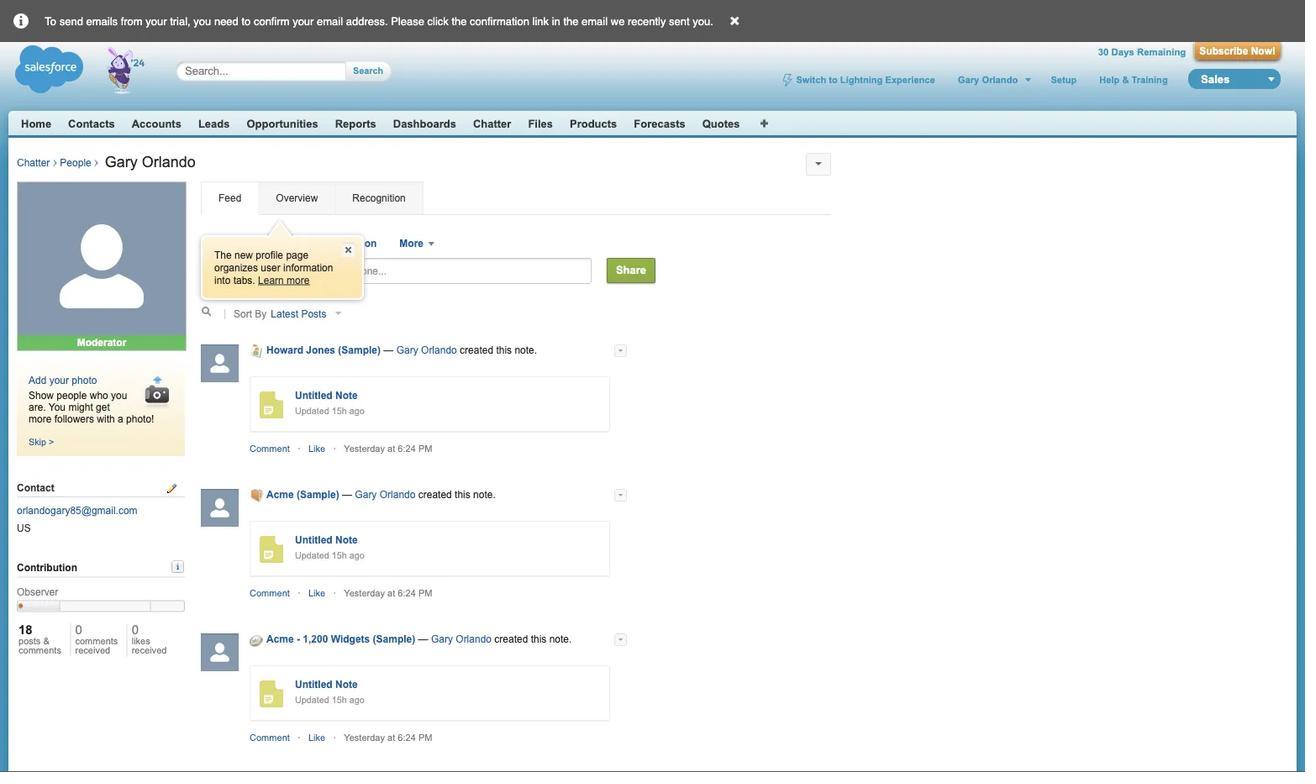 Task type: describe. For each thing, give the bounding box(es) containing it.
6:24 for 1,200
[[398, 733, 416, 743]]

help & training link
[[1098, 74, 1170, 85]]

6:24 for (sample)
[[398, 444, 416, 454]]

in
[[552, 15, 560, 27]]

quotes
[[702, 117, 740, 130]]

updated for jones
[[295, 406, 329, 416]]

page
[[286, 249, 309, 261]]

posts
[[18, 636, 41, 646]]

1 email from the left
[[317, 15, 343, 27]]

orlando for howard jones (sample)
[[421, 345, 457, 356]]

Search... text field
[[185, 64, 329, 78]]

|
[[224, 308, 226, 319]]

by
[[255, 308, 267, 320]]

who
[[90, 390, 108, 401]]

reports
[[335, 117, 376, 130]]

days
[[1112, 46, 1135, 57]]

like for 1,200
[[308, 733, 325, 743]]

tabs.
[[233, 274, 255, 286]]

orlando for acme - 1,200 widgets (sample)
[[456, 634, 492, 645]]

learn more link
[[258, 274, 310, 286]]

gary orlando link for howard jones (sample)
[[396, 345, 457, 356]]

yesterday at 6:24 pm link for (sample)
[[344, 444, 432, 454]]

leads link
[[198, 117, 230, 130]]

accounts link
[[132, 117, 181, 130]]

like for (sample)
[[308, 444, 325, 454]]

contribution
[[17, 562, 77, 574]]

— gary orlando created this note. for acme (sample)
[[339, 489, 496, 501]]

1 horizontal spatial to
[[829, 74, 838, 85]]

learn
[[258, 274, 284, 286]]

this for howard jones (sample)
[[496, 345, 512, 356]]

show
[[29, 390, 54, 401]]

2 horizontal spatial your
[[293, 15, 314, 27]]

remaining
[[1137, 46, 1186, 57]]

overview
[[276, 192, 318, 204]]

please
[[391, 15, 424, 27]]

moderator
[[77, 337, 126, 348]]

posts
[[301, 308, 326, 320]]

like link for 1,200
[[308, 733, 325, 743]]

note for -
[[335, 679, 358, 691]]

untitled for jones
[[295, 390, 333, 401]]

0 for 0 likes received
[[132, 623, 139, 637]]

0 vertical spatial &
[[1122, 74, 1129, 85]]

widgets
[[331, 634, 370, 645]]

acme - 1,200 widgets (sample) link
[[250, 634, 415, 647]]

files link
[[528, 117, 553, 130]]

gary for acme - 1,200 widgets (sample)
[[431, 634, 453, 645]]

dashboards
[[393, 117, 456, 130]]

photo
[[72, 375, 97, 386]]

close image
[[716, 2, 754, 27]]

recently
[[628, 15, 666, 27]]

switch to lightning experience link
[[780, 74, 937, 87]]

>
[[49, 437, 54, 448]]

observer
[[17, 586, 58, 598]]

contacts link
[[68, 117, 115, 130]]

orlandogary85@gmail.com link
[[17, 505, 138, 516]]

orlandogary85@gmail.com us
[[17, 505, 138, 534]]

might
[[68, 402, 93, 413]]

post link
[[201, 236, 245, 251]]

learn more
[[258, 274, 310, 286]]

show people who you are. you might get more followers with a photo!
[[29, 390, 154, 425]]

overview link
[[259, 182, 335, 214]]

quotes link
[[702, 117, 740, 130]]

gary orlando image for acme
[[201, 634, 239, 672]]

you.
[[693, 15, 714, 27]]

yesterday at 6:24 pm for 1,200
[[344, 733, 432, 743]]

note for (sample)
[[335, 535, 358, 546]]

with
[[97, 414, 115, 425]]

products link
[[570, 117, 617, 130]]

0 for 0 comments received
[[75, 623, 82, 637]]

acme (sample) link
[[250, 489, 339, 503]]

howard jones (sample) link
[[250, 345, 381, 358]]

send
[[59, 15, 83, 27]]

file link
[[259, 236, 298, 251]]

0 vertical spatial you
[[194, 15, 211, 27]]

we
[[611, 15, 625, 27]]

note. for acme (sample)
[[473, 489, 496, 501]]

gary orlando link for acme - 1,200 widgets (sample)
[[431, 634, 492, 645]]

switch
[[796, 74, 826, 85]]

1 horizontal spatial chatter link
[[473, 117, 511, 130]]

into
[[214, 274, 231, 286]]

are.
[[29, 402, 46, 413]]

at for (sample)
[[388, 444, 395, 454]]

home link
[[21, 117, 51, 130]]

— gary orlando created this note. for howard jones (sample)
[[381, 345, 537, 356]]

comment · like · for 1,200
[[250, 733, 341, 743]]

2 email from the left
[[582, 15, 608, 27]]

people link
[[60, 157, 91, 168]]

yesterday for (sample)
[[344, 444, 385, 454]]

profile
[[256, 249, 283, 261]]

gary for howard jones (sample)
[[396, 345, 418, 356]]

contacts
[[68, 117, 115, 130]]

click
[[427, 15, 449, 27]]

orlando for acme (sample)
[[380, 489, 416, 501]]

untitled note updated 15h ago for (sample)
[[295, 535, 365, 561]]

0 horizontal spatial your
[[49, 375, 69, 386]]

gary orlando link for acme (sample)
[[355, 489, 416, 501]]

untitled note link for (sample)
[[295, 535, 358, 546]]

get
[[96, 402, 110, 413]]

(sample) inside acme - 1,200 widgets (sample) 'link'
[[373, 634, 415, 645]]

2 ago from the top
[[350, 550, 365, 561]]

forecasts
[[634, 117, 686, 130]]

2 comment from the top
[[250, 588, 290, 599]]

more inside show people who you are. you might get more followers with a photo!
[[29, 414, 52, 425]]

0 vertical spatial gary orlando
[[958, 74, 1018, 85]]

— for howard jones (sample)
[[384, 345, 394, 356]]

2 application from the top
[[614, 489, 627, 502]]

sort by latest posts
[[234, 308, 326, 320]]

experience
[[885, 74, 935, 85]]

2 at from the top
[[388, 588, 395, 599]]

we can't provide a preview for this file image for acme - 1,200 widgets (sample)
[[260, 681, 283, 708]]

2 yesterday from the top
[[344, 588, 385, 599]]

comment · like · for (sample)
[[250, 444, 341, 454]]

training
[[1132, 74, 1168, 85]]

note. for howard jones (sample)
[[515, 345, 537, 356]]

ago for 1,200
[[350, 695, 365, 705]]

2 yesterday at 6:24 pm from the top
[[344, 588, 432, 599]]

add your photo
[[29, 375, 97, 386]]

add
[[29, 375, 47, 386]]

you
[[49, 402, 66, 413]]

1 horizontal spatial more
[[287, 274, 310, 286]]

yesterday at 6:24 pm link for 1,200
[[344, 733, 432, 743]]

untitled for -
[[295, 679, 333, 691]]

home
[[21, 117, 51, 130]]

ago for (sample)
[[350, 406, 365, 416]]

opportunities link
[[247, 117, 318, 130]]

we can't provide a preview for this file image for howard jones (sample)
[[260, 392, 283, 419]]

to
[[45, 15, 56, 27]]

more link
[[387, 238, 445, 251]]

orlandogary85@gmail.com
[[17, 505, 138, 516]]

address.
[[346, 15, 388, 27]]



Task type: locate. For each thing, give the bounding box(es) containing it.
2 received from the left
[[132, 645, 167, 656]]

this for acme - 1,200 widgets (sample)
[[531, 634, 547, 645]]

sales
[[1201, 73, 1230, 85]]

0 likes received
[[132, 623, 167, 656]]

you right trial,
[[194, 15, 211, 27]]

organizes
[[214, 262, 258, 273]]

untitled
[[295, 390, 333, 401], [295, 535, 333, 546], [295, 679, 333, 691]]

latest
[[271, 308, 298, 320]]

new
[[235, 249, 253, 261]]

& right help
[[1122, 74, 1129, 85]]

file
[[280, 238, 297, 249]]

chatter inside gary orlando navigation
[[17, 157, 50, 168]]

howard
[[266, 345, 303, 356]]

2 the from the left
[[563, 15, 579, 27]]

2 vertical spatial (sample)
[[373, 634, 415, 645]]

2 comment link from the top
[[250, 588, 290, 599]]

1 0 from the left
[[75, 623, 82, 637]]

2 horizontal spatial —
[[418, 634, 428, 645]]

sent
[[669, 15, 690, 27]]

updated down howard jones (sample) link
[[295, 406, 329, 416]]

acme inside 'link'
[[266, 634, 294, 645]]

0 vertical spatial application
[[614, 345, 627, 357]]

1 vertical spatial comment · like ·
[[250, 588, 341, 599]]

updated down 1,200
[[295, 695, 329, 705]]

2 vertical spatial comment · like ·
[[250, 733, 341, 743]]

3 application from the top
[[614, 634, 627, 646]]

edit profile image
[[164, 481, 181, 498]]

1 horizontal spatial you
[[194, 15, 211, 27]]

None button
[[1195, 42, 1281, 60], [346, 61, 383, 81], [607, 258, 656, 283], [1195, 42, 1281, 60], [346, 61, 383, 81], [607, 258, 656, 283]]

pm
[[419, 444, 432, 454], [419, 588, 432, 599], [419, 733, 432, 743]]

0 vertical spatial chatter
[[473, 117, 511, 130]]

3 ago from the top
[[350, 695, 365, 705]]

setup link
[[1049, 74, 1079, 85]]

1 yesterday at 6:24 pm link from the top
[[344, 444, 432, 454]]

0 vertical spatial to
[[242, 15, 251, 27]]

contact
[[17, 482, 54, 494]]

opportunity image
[[250, 634, 263, 647]]

1 vertical spatial updated
[[295, 550, 329, 561]]

&
[[1122, 74, 1129, 85], [43, 636, 49, 646]]

1 horizontal spatial received
[[132, 645, 167, 656]]

— for acme - 1,200 widgets (sample)
[[418, 634, 428, 645]]

updated for -
[[295, 695, 329, 705]]

2 vertical spatial yesterday at 6:24 pm link
[[344, 733, 432, 743]]

your up people
[[49, 375, 69, 386]]

more down "are."
[[29, 414, 52, 425]]

application for (sample)
[[614, 345, 627, 357]]

more
[[400, 238, 424, 249]]

chatter link left files link
[[473, 117, 511, 130]]

1 horizontal spatial the
[[563, 15, 579, 27]]

note for jones
[[335, 390, 358, 401]]

0 right 0 comments received on the left bottom
[[132, 623, 139, 637]]

trial,
[[170, 15, 191, 27]]

0
[[75, 623, 82, 637], [132, 623, 139, 637]]

leads
[[198, 117, 230, 130]]

updated for (sample)
[[295, 550, 329, 561]]

2 6:24 from the top
[[398, 588, 416, 599]]

acme - 1,200 widgets (sample)
[[266, 634, 415, 645]]

acme inside "link"
[[266, 489, 294, 501]]

3 yesterday at 6:24 pm from the top
[[344, 733, 432, 743]]

— right the acme (sample)
[[342, 489, 352, 501]]

user
[[261, 262, 281, 273]]

contact image
[[250, 345, 263, 358]]

like link
[[308, 444, 325, 454], [308, 588, 325, 599], [308, 733, 325, 743]]

0 vertical spatial note
[[335, 390, 358, 401]]

like
[[308, 444, 325, 454], [308, 588, 325, 599], [308, 733, 325, 743]]

orlando
[[982, 74, 1018, 85], [142, 153, 196, 170], [421, 345, 457, 356], [380, 489, 416, 501], [456, 634, 492, 645]]

0 horizontal spatial —
[[342, 489, 352, 501]]

0 vertical spatial chatter link
[[473, 117, 511, 130]]

the
[[452, 15, 467, 27], [563, 15, 579, 27]]

followers
[[54, 414, 94, 425]]

1 vertical spatial ago
[[350, 550, 365, 561]]

chatter for the left chatter link
[[17, 157, 50, 168]]

0 vertical spatial — gary orlando created this note.
[[381, 345, 537, 356]]

received for 0 comments received
[[75, 645, 110, 656]]

orlando inside navigation
[[142, 153, 196, 170]]

chatter down home
[[17, 157, 50, 168]]

1 ago from the top
[[350, 406, 365, 416]]

acme for acme - 1,200 widgets (sample)
[[266, 634, 294, 645]]

chatter left files link
[[473, 117, 511, 130]]

comment for (sample)
[[250, 444, 290, 454]]

1 vertical spatial at
[[388, 588, 395, 599]]

2 vertical spatial we can't provide a preview for this file image
[[260, 681, 283, 708]]

2 untitled note link from the top
[[295, 535, 358, 546]]

2 vertical spatial this
[[531, 634, 547, 645]]

3 untitled note updated 15h ago from the top
[[295, 679, 365, 705]]

at for 1,200
[[388, 733, 395, 743]]

2 vertical spatial untitled note updated 15h ago
[[295, 679, 365, 705]]

like link for (sample)
[[308, 444, 325, 454]]

untitled note updated 15h ago down acme - 1,200 widgets (sample) 'link'
[[295, 679, 365, 705]]

untitled note updated 15h ago down howard jones (sample)
[[295, 390, 365, 416]]

info image
[[171, 561, 185, 574]]

note down howard jones (sample)
[[335, 390, 358, 401]]

15h down acme - 1,200 widgets (sample) 'link'
[[332, 695, 347, 705]]

people
[[57, 390, 87, 401]]

acme for acme (sample)
[[266, 489, 294, 501]]

0 horizontal spatial chatter link
[[17, 157, 50, 168]]

we can't provide a preview for this file image down account image
[[260, 536, 283, 563]]

2 vertical spatial gary orlando link
[[431, 634, 492, 645]]

lightning
[[840, 74, 883, 85]]

3 untitled from the top
[[295, 679, 333, 691]]

1 horizontal spatial your
[[146, 15, 167, 27]]

0 vertical spatial yesterday
[[344, 444, 385, 454]]

1 untitled from the top
[[295, 390, 333, 401]]

tab list containing feed
[[202, 182, 423, 215]]

to
[[242, 15, 251, 27], [829, 74, 838, 85]]

15h down the acme (sample)
[[332, 550, 347, 561]]

1 vertical spatial pm
[[419, 588, 432, 599]]

untitled down the acme (sample)
[[295, 535, 333, 546]]

2 updated from the top
[[295, 550, 329, 561]]

gary orlando image for howard
[[201, 345, 239, 382]]

3 pm from the top
[[419, 733, 432, 743]]

note down the acme (sample)
[[335, 535, 358, 546]]

chatter link down home
[[17, 157, 50, 168]]

1 comment from the top
[[250, 444, 290, 454]]

help
[[1100, 74, 1120, 85]]

1 at from the top
[[388, 444, 395, 454]]

1 horizontal spatial chatter
[[473, 117, 511, 130]]

opportunities
[[247, 117, 318, 130]]

1 vertical spatial application
[[614, 489, 627, 502]]

received right 0 comments received on the left bottom
[[132, 645, 167, 656]]

gary inside navigation
[[105, 153, 138, 170]]

2 vertical spatial updated
[[295, 695, 329, 705]]

link
[[533, 15, 549, 27]]

feed link
[[202, 182, 258, 214]]

2 vertical spatial like link
[[308, 733, 325, 743]]

1 vertical spatial more
[[29, 414, 52, 425]]

— right widgets
[[418, 634, 428, 645]]

1 pm from the top
[[419, 444, 432, 454]]

(sample) inside acme (sample) "link"
[[297, 489, 339, 501]]

2 untitled note updated 15h ago from the top
[[295, 535, 365, 561]]

this
[[496, 345, 512, 356], [455, 489, 471, 501], [531, 634, 547, 645]]

0 vertical spatial note.
[[515, 345, 537, 356]]

received left likes
[[75, 645, 110, 656]]

1 yesterday from the top
[[344, 444, 385, 454]]

2 vertical spatial pm
[[419, 733, 432, 743]]

1 untitled note link from the top
[[295, 390, 358, 401]]

0 vertical spatial acme
[[266, 489, 294, 501]]

to right switch
[[829, 74, 838, 85]]

pm for (sample)
[[419, 444, 432, 454]]

email
[[317, 15, 343, 27], [582, 15, 608, 27]]

0 horizontal spatial &
[[43, 636, 49, 646]]

account image
[[250, 489, 263, 503]]

2 untitled from the top
[[295, 535, 333, 546]]

2 vertical spatial 6:24
[[398, 733, 416, 743]]

created for howard jones (sample)
[[460, 345, 493, 356]]

comments
[[75, 636, 118, 646], [18, 645, 61, 656]]

search this feed... image
[[202, 307, 211, 317]]

application
[[614, 345, 627, 357], [614, 489, 627, 502], [614, 634, 627, 646]]

15h for (sample)
[[332, 406, 347, 416]]

0 horizontal spatial to
[[242, 15, 251, 27]]

2 comment · like · from the top
[[250, 588, 341, 599]]

15h
[[332, 406, 347, 416], [332, 550, 347, 561], [332, 695, 347, 705]]

sort
[[234, 308, 252, 320]]

howard jones (sample)
[[266, 345, 381, 356]]

0 vertical spatial comment link
[[250, 444, 290, 454]]

note.
[[515, 345, 537, 356], [473, 489, 496, 501], [549, 634, 572, 645]]

2 vertical spatial — gary orlando created this note.
[[415, 634, 572, 645]]

1 horizontal spatial this
[[496, 345, 512, 356]]

information
[[283, 262, 333, 273]]

1 vertical spatial chatter link
[[17, 157, 50, 168]]

(sample) right jones
[[338, 345, 381, 356]]

gary orlando image
[[18, 182, 186, 351], [201, 345, 239, 382], [201, 634, 239, 672]]

more
[[287, 274, 310, 286], [29, 414, 52, 425]]

& inside 18 posts & comments
[[43, 636, 49, 646]]

created for acme (sample)
[[418, 489, 452, 501]]

15h for 1,200
[[332, 695, 347, 705]]

30
[[1098, 46, 1109, 57]]

files
[[528, 117, 553, 130]]

0 vertical spatial gary orlando link
[[396, 345, 457, 356]]

1 note from the top
[[335, 390, 358, 401]]

—
[[384, 345, 394, 356], [342, 489, 352, 501], [418, 634, 428, 645]]

1 comment · like · from the top
[[250, 444, 341, 454]]

1,200
[[303, 634, 328, 645]]

(sample) inside howard jones (sample) link
[[338, 345, 381, 356]]

0 vertical spatial comment · like ·
[[250, 444, 341, 454]]

your
[[146, 15, 167, 27], [293, 15, 314, 27], [49, 375, 69, 386]]

2 horizontal spatial created
[[495, 634, 528, 645]]

0 horizontal spatial this
[[455, 489, 471, 501]]

1 vertical spatial comment
[[250, 588, 290, 599]]

1 application from the top
[[614, 345, 627, 357]]

untitled note updated 15h ago for jones
[[295, 390, 365, 416]]

18
[[18, 623, 32, 637]]

likes
[[132, 636, 150, 646]]

you inside show people who you are. you might get more followers with a photo!
[[111, 390, 127, 401]]

1 vertical spatial you
[[111, 390, 127, 401]]

1 6:24 from the top
[[398, 444, 416, 454]]

0 inside 0 comments received
[[75, 623, 82, 637]]

we can't provide a preview for this file image down contact icon
[[260, 392, 283, 419]]

acme left the -
[[266, 634, 294, 645]]

1 vertical spatial like
[[308, 588, 325, 599]]

2 horizontal spatial this
[[531, 634, 547, 645]]

received for 0 likes received
[[132, 645, 167, 656]]

the right in
[[563, 15, 579, 27]]

yesterday at 6:24 pm for (sample)
[[344, 444, 432, 454]]

the right click
[[452, 15, 467, 27]]

to right need
[[242, 15, 251, 27]]

2 note from the top
[[335, 535, 358, 546]]

application for 1,200
[[614, 634, 627, 646]]

gary orlando inside navigation
[[105, 153, 200, 170]]

0 vertical spatial yesterday at 6:24 pm
[[344, 444, 432, 454]]

note
[[335, 390, 358, 401], [335, 535, 358, 546], [335, 679, 358, 691]]

skip
[[29, 437, 46, 448]]

us
[[17, 522, 31, 534]]

1 horizontal spatial 0
[[132, 623, 139, 637]]

emails
[[86, 15, 118, 27]]

more down information
[[287, 274, 310, 286]]

info image
[[0, 0, 42, 29]]

— gary orlando created this note. for acme - 1,200 widgets (sample)
[[415, 634, 572, 645]]

1 the from the left
[[452, 15, 467, 27]]

tab list
[[202, 182, 423, 215]]

2 like link from the top
[[308, 588, 325, 599]]

email left address.
[[317, 15, 343, 27]]

comments down 18 at the left bottom of page
[[18, 645, 61, 656]]

2 vertical spatial like
[[308, 733, 325, 743]]

(sample) right account image
[[297, 489, 339, 501]]

2 vertical spatial yesterday at 6:24 pm
[[344, 733, 432, 743]]

1 received from the left
[[75, 645, 110, 656]]

1 vertical spatial untitled note updated 15h ago
[[295, 535, 365, 561]]

untitled note link down acme - 1,200 widgets (sample) 'link'
[[295, 679, 358, 691]]

1 vertical spatial comment link
[[250, 588, 290, 599]]

post
[[222, 238, 244, 249]]

chatter
[[473, 117, 511, 130], [17, 157, 50, 168]]

comment link
[[250, 444, 290, 454], [250, 588, 290, 599], [250, 733, 290, 743]]

untitled note updated 15h ago down the acme (sample)
[[295, 535, 365, 561]]

pm for 1,200
[[419, 733, 432, 743]]

0 vertical spatial like
[[308, 444, 325, 454]]

accounts
[[132, 117, 181, 130]]

we can't provide a preview for this file image
[[260, 392, 283, 419], [260, 536, 283, 563], [260, 681, 283, 708]]

forecasts link
[[634, 117, 686, 130]]

this for acme (sample)
[[455, 489, 471, 501]]

0 vertical spatial —
[[384, 345, 394, 356]]

1 vertical spatial 15h
[[332, 550, 347, 561]]

3 updated from the top
[[295, 695, 329, 705]]

3 we can't provide a preview for this file image from the top
[[260, 681, 283, 708]]

1 vertical spatial note.
[[473, 489, 496, 501]]

1 yesterday at 6:24 pm from the top
[[344, 444, 432, 454]]

3 like from the top
[[308, 733, 325, 743]]

1 vertical spatial untitled
[[295, 535, 333, 546]]

note. for acme - 1,200 widgets (sample)
[[549, 634, 572, 645]]

2 pm from the top
[[419, 588, 432, 599]]

1 horizontal spatial gary orlando
[[958, 74, 1018, 85]]

0 vertical spatial this
[[496, 345, 512, 356]]

acme right account image
[[266, 489, 294, 501]]

question link
[[312, 236, 378, 251]]

jones
[[306, 345, 335, 356]]

3 note from the top
[[335, 679, 358, 691]]

photo!
[[126, 414, 154, 425]]

1 like from the top
[[308, 444, 325, 454]]

3 yesterday from the top
[[344, 733, 385, 743]]

confirmation
[[470, 15, 529, 27]]

0 horizontal spatial note.
[[473, 489, 496, 501]]

0 horizontal spatial email
[[317, 15, 343, 27]]

30 days remaining link
[[1098, 46, 1186, 57]]

0 comments received
[[75, 623, 118, 656]]

0 right 18 posts & comments
[[75, 623, 82, 637]]

1 horizontal spatial note.
[[515, 345, 537, 356]]

the
[[214, 249, 232, 261]]

1 vertical spatial (sample)
[[297, 489, 339, 501]]

note down widgets
[[335, 679, 358, 691]]

0 vertical spatial at
[[388, 444, 395, 454]]

2 horizontal spatial note.
[[549, 634, 572, 645]]

untitled note link down the acme (sample)
[[295, 535, 358, 546]]

2 we can't provide a preview for this file image from the top
[[260, 536, 283, 563]]

0 horizontal spatial you
[[111, 390, 127, 401]]

3 at from the top
[[388, 733, 395, 743]]

comment link for (sample)
[[250, 444, 290, 454]]

2 vertical spatial comment link
[[250, 733, 290, 743]]

0 horizontal spatial more
[[29, 414, 52, 425]]

untitled note link for -
[[295, 679, 358, 691]]

1 untitled note updated 15h ago from the top
[[295, 390, 365, 416]]

your left trial,
[[146, 15, 167, 27]]

0 vertical spatial updated
[[295, 406, 329, 416]]

3 comment · like · from the top
[[250, 733, 341, 743]]

1 vertical spatial note
[[335, 535, 358, 546]]

0 vertical spatial created
[[460, 345, 493, 356]]

received inside 0 comments received
[[75, 645, 110, 656]]

chatter for right chatter link
[[473, 117, 511, 130]]

comment for 1,200
[[250, 733, 290, 743]]

comments left likes
[[75, 636, 118, 646]]

1 like link from the top
[[308, 444, 325, 454]]

1 comment link from the top
[[250, 444, 290, 454]]

your right confirm
[[293, 15, 314, 27]]

2 vertical spatial comment
[[250, 733, 290, 743]]

0 vertical spatial untitled
[[295, 390, 333, 401]]

comment link for 1,200
[[250, 733, 290, 743]]

1 vertical spatial we can't provide a preview for this file image
[[260, 536, 283, 563]]

·
[[298, 444, 301, 454], [333, 444, 336, 454], [298, 588, 301, 599], [333, 588, 336, 599], [298, 733, 301, 743], [333, 733, 336, 743]]

untitled down howard jones (sample) link
[[295, 390, 333, 401]]

0 inside "0 likes received"
[[132, 623, 139, 637]]

2 like from the top
[[308, 588, 325, 599]]

salesforce.com image
[[11, 42, 158, 97]]

1 15h from the top
[[332, 406, 347, 416]]

0 vertical spatial like link
[[308, 444, 325, 454]]

3 like link from the top
[[308, 733, 325, 743]]

the new profile page organizes user information into tabs.
[[214, 249, 333, 286]]

2 acme from the top
[[266, 634, 294, 645]]

— right howard jones (sample)
[[384, 345, 394, 356]]

2 vertical spatial ago
[[350, 695, 365, 705]]

1 vertical spatial &
[[43, 636, 49, 646]]

2 vertical spatial application
[[614, 634, 627, 646]]

2 vertical spatial at
[[388, 733, 395, 743]]

0 vertical spatial untitled note link
[[295, 390, 358, 401]]

email left we
[[582, 15, 608, 27]]

2 vertical spatial untitled note link
[[295, 679, 358, 691]]

skip >
[[29, 437, 54, 448]]

0 vertical spatial (sample)
[[338, 345, 381, 356]]

3 6:24 from the top
[[398, 733, 416, 743]]

1 updated from the top
[[295, 406, 329, 416]]

(sample) right widgets
[[373, 634, 415, 645]]

we can't provide a preview for this file image for acme (sample)
[[260, 536, 283, 563]]

0 horizontal spatial comments
[[18, 645, 61, 656]]

1 vertical spatial gary orlando link
[[355, 489, 416, 501]]

gary orlando left setup
[[958, 74, 1018, 85]]

updated down the acme (sample)
[[295, 550, 329, 561]]

yesterday for 1,200
[[344, 733, 385, 743]]

1 we can't provide a preview for this file image from the top
[[260, 392, 283, 419]]

people
[[60, 157, 91, 168]]

confirm
[[254, 15, 290, 27]]

3 yesterday at 6:24 pm link from the top
[[344, 733, 432, 743]]

untitled down 1,200
[[295, 679, 333, 691]]

1 horizontal spatial comments
[[75, 636, 118, 646]]

untitled note updated 15h ago for -
[[295, 679, 365, 705]]

3 untitled note link from the top
[[295, 679, 358, 691]]

1 vertical spatial to
[[829, 74, 838, 85]]

untitled note link down howard jones (sample)
[[295, 390, 358, 401]]

2 15h from the top
[[332, 550, 347, 561]]

untitled note updated 15h ago
[[295, 390, 365, 416], [295, 535, 365, 561], [295, 679, 365, 705]]

0 vertical spatial untitled note updated 15h ago
[[295, 390, 365, 416]]

created for acme - 1,200 widgets (sample)
[[495, 634, 528, 645]]

0 horizontal spatial gary orlando
[[105, 153, 200, 170]]

& right posts
[[43, 636, 49, 646]]

— for acme (sample)
[[342, 489, 352, 501]]

15h down howard jones (sample)
[[332, 406, 347, 416]]

3 comment from the top
[[250, 733, 290, 743]]

2 yesterday at 6:24 pm link from the top
[[344, 588, 432, 599]]

30 days remaining
[[1098, 46, 1186, 57]]

3 comment link from the top
[[250, 733, 290, 743]]

gary orlando navigation
[[17, 153, 792, 172]]

gary for acme (sample)
[[355, 489, 377, 501]]

close image
[[340, 242, 357, 259]]

2 vertical spatial untitled
[[295, 679, 333, 691]]

you right who in the left of the page
[[111, 390, 127, 401]]

gary orlando down accounts
[[105, 153, 200, 170]]

untitled for (sample)
[[295, 535, 333, 546]]

None text field
[[208, 265, 585, 278]]

gary orlando image
[[201, 489, 239, 527]]

switch to lightning experience
[[796, 74, 935, 85]]

reports link
[[335, 117, 376, 130]]

products
[[570, 117, 617, 130]]

1 acme from the top
[[266, 489, 294, 501]]

2 0 from the left
[[132, 623, 139, 637]]

all tabs image
[[760, 117, 770, 127]]

1 vertical spatial like link
[[308, 588, 325, 599]]

3 15h from the top
[[332, 695, 347, 705]]

we can't provide a preview for this file image down opportunity image
[[260, 681, 283, 708]]

1 vertical spatial yesterday at 6:24 pm
[[344, 588, 432, 599]]

untitled note link for jones
[[295, 390, 358, 401]]

gary orlando link
[[396, 345, 457, 356], [355, 489, 416, 501], [431, 634, 492, 645]]

1 vertical spatial yesterday
[[344, 588, 385, 599]]



Task type: vqa. For each thing, say whether or not it's contained in the screenshot.
Follow link
no



